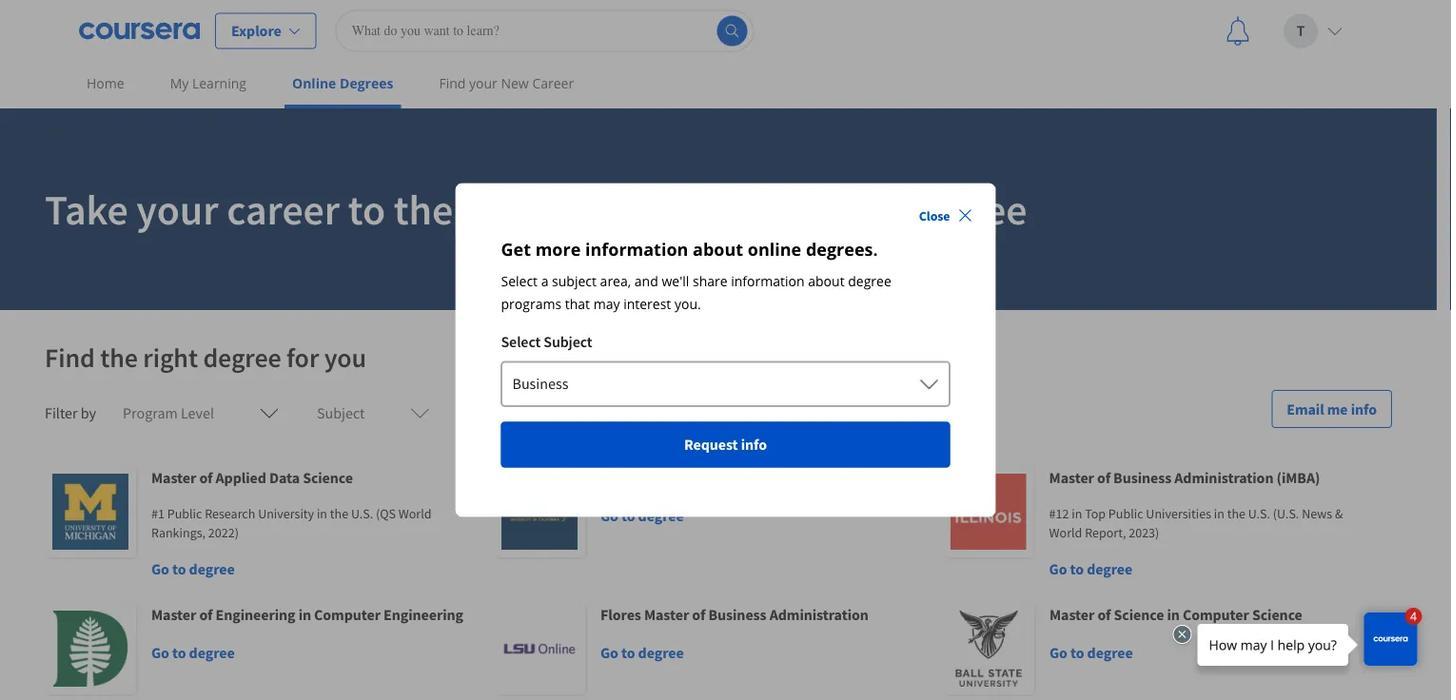 Task type: locate. For each thing, give the bounding box(es) containing it.
master of applied data science
[[151, 468, 353, 487]]

0 vertical spatial about
[[693, 237, 744, 261]]

of left the advanced at the bottom of page
[[649, 468, 662, 487]]

0 horizontal spatial find
[[45, 341, 95, 375]]

select left "a"
[[501, 272, 538, 290]]

business
[[513, 375, 569, 394], [1114, 468, 1172, 487], [709, 605, 767, 624]]

2 computer from the left
[[1183, 605, 1250, 624]]

of left 'applied'
[[199, 468, 213, 487]]

0 vertical spatial find
[[439, 74, 466, 92]]

2 public from the left
[[1109, 505, 1144, 523]]

0 horizontal spatial about
[[693, 237, 744, 261]]

find your new career
[[439, 74, 574, 92]]

master down "rankings,"
[[151, 605, 196, 624]]

0 vertical spatial your
[[469, 74, 498, 92]]

of down 2022)
[[199, 605, 213, 624]]

science
[[303, 468, 353, 487], [1114, 605, 1164, 624], [1253, 605, 1303, 624]]

master for master of business administration (imba)
[[1049, 468, 1094, 487]]

0 horizontal spatial business
[[513, 375, 569, 394]]

your right the take
[[136, 183, 218, 236]]

louisiana state university image
[[494, 603, 585, 695]]

request info button
[[501, 422, 950, 468]]

1 horizontal spatial world
[[1049, 524, 1083, 542]]

the inside #1 public research university in the u.s. (qs world rankings, 2022)
[[330, 505, 348, 523]]

engineering
[[790, 468, 870, 487], [216, 605, 296, 624], [384, 605, 464, 624]]

master of engineering in computer engineering
[[151, 605, 464, 624]]

find
[[439, 74, 466, 92], [45, 341, 95, 375]]

1 vertical spatial business
[[1114, 468, 1172, 487]]

go right ball state university image
[[1050, 643, 1068, 662]]

my
[[170, 74, 189, 92]]

1 vertical spatial administration
[[770, 605, 869, 624]]

1 vertical spatial find
[[45, 341, 95, 375]]

your left new at the left top of page
[[469, 74, 498, 92]]

1 horizontal spatial public
[[1109, 505, 1144, 523]]

1 horizontal spatial engineering
[[384, 605, 464, 624]]

in right university
[[317, 505, 327, 523]]

0 vertical spatial administration
[[1175, 468, 1274, 487]]

0 horizontal spatial science
[[303, 468, 353, 487]]

select down programs
[[501, 333, 541, 352]]

business button
[[501, 361, 950, 407]]

1 horizontal spatial computer
[[1183, 605, 1250, 624]]

information up and
[[585, 237, 689, 261]]

1 select from the top
[[501, 272, 538, 290]]

administration
[[1175, 468, 1274, 487], [770, 605, 869, 624]]

1 vertical spatial online
[[748, 237, 802, 261]]

1 horizontal spatial information
[[731, 272, 805, 290]]

to
[[348, 183, 385, 236], [622, 506, 635, 525], [172, 560, 186, 579], [1070, 560, 1084, 579], [172, 643, 186, 662], [622, 643, 635, 662], [1071, 643, 1085, 662]]

about down degrees.
[[808, 272, 845, 290]]

2 vertical spatial business
[[709, 605, 767, 624]]

1 horizontal spatial find
[[439, 74, 466, 92]]

world
[[399, 505, 432, 523], [1049, 524, 1083, 542]]

engineering for computer
[[384, 605, 464, 624]]

1 vertical spatial about
[[808, 272, 845, 290]]

#12 in top public universities in the u.s. (u.s. news & world report, 2023)
[[1049, 505, 1343, 542]]

master left the advanced at the bottom of page
[[601, 468, 646, 487]]

an
[[730, 183, 775, 236]]

get more information about online degrees. dialog
[[455, 183, 996, 517]]

0 vertical spatial world
[[399, 505, 432, 523]]

public inside #12 in top public universities in the u.s. (u.s. news & world report, 2023)
[[1109, 505, 1144, 523]]

find for find the right degree for you
[[45, 341, 95, 375]]

right
[[143, 341, 198, 375]]

your
[[469, 74, 498, 92], [136, 183, 218, 236]]

info inside button
[[1351, 400, 1377, 419]]

find the right degree for you
[[45, 341, 367, 375]]

1 vertical spatial world
[[1049, 524, 1083, 542]]

degrees.
[[806, 237, 878, 261]]

world down #12 on the right of the page
[[1049, 524, 1083, 542]]

0 vertical spatial information
[[585, 237, 689, 261]]

0 vertical spatial business
[[513, 375, 569, 394]]

select a subject area, and we'll share information about degree programs that may interest you.
[[501, 272, 892, 313]]

information right share
[[731, 272, 805, 290]]

0 horizontal spatial your
[[136, 183, 218, 236]]

go down #12 on the right of the page
[[1049, 560, 1067, 579]]

information inside select a subject area, and we'll share information about degree programs that may interest you.
[[731, 272, 805, 290]]

find left new at the left top of page
[[439, 74, 466, 92]]

2 horizontal spatial engineering
[[790, 468, 870, 487]]

master up #12 on the right of the page
[[1049, 468, 1094, 487]]

go to degree
[[601, 506, 684, 525], [151, 560, 235, 579], [1049, 560, 1133, 579], [151, 643, 235, 662], [601, 643, 684, 662], [1050, 643, 1133, 662]]

applied
[[216, 468, 266, 487]]

go for flores master of business administration
[[601, 643, 619, 662]]

#1
[[151, 505, 165, 523]]

home
[[87, 74, 124, 92]]

2 horizontal spatial business
[[1114, 468, 1172, 487]]

my learning
[[170, 74, 247, 92]]

the left (u.s.
[[1228, 505, 1246, 523]]

learning
[[192, 74, 247, 92]]

1 vertical spatial info
[[741, 435, 767, 454]]

1 horizontal spatial u.s.
[[1249, 505, 1271, 523]]

u.s. left (u.s.
[[1249, 505, 1271, 523]]

0 vertical spatial info
[[1351, 400, 1377, 419]]

in right study
[[774, 468, 787, 487]]

info up study
[[741, 435, 767, 454]]

master right flores
[[644, 605, 689, 624]]

online
[[783, 183, 896, 236], [748, 237, 802, 261]]

select
[[501, 272, 538, 290], [501, 333, 541, 352]]

1 vertical spatial select
[[501, 333, 541, 352]]

master of advanced study in engineering
[[601, 468, 870, 487]]

0 vertical spatial select
[[501, 272, 538, 290]]

ball state university image
[[943, 603, 1035, 695]]

0 horizontal spatial u.s.
[[351, 505, 373, 523]]

2 select from the top
[[501, 333, 541, 352]]

1 vertical spatial your
[[136, 183, 218, 236]]

public up 2023) at bottom
[[1109, 505, 1144, 523]]

close
[[919, 207, 950, 224]]

master down report,
[[1050, 605, 1095, 624]]

engineering for in
[[790, 468, 870, 487]]

report,
[[1085, 524, 1126, 542]]

go right dartmouth college image
[[151, 643, 169, 662]]

me
[[1328, 400, 1348, 419]]

computer for science
[[1183, 605, 1250, 624]]

1 vertical spatial information
[[731, 272, 805, 290]]

information
[[585, 237, 689, 261], [731, 272, 805, 290]]

the left 'right' at left
[[100, 341, 138, 375]]

info right me
[[1351, 400, 1377, 419]]

2 horizontal spatial science
[[1253, 605, 1303, 624]]

more
[[536, 237, 581, 261]]

public
[[167, 505, 202, 523], [1109, 505, 1144, 523]]

0 horizontal spatial administration
[[770, 605, 869, 624]]

of down report,
[[1098, 605, 1111, 624]]

1 horizontal spatial your
[[469, 74, 498, 92]]

public up "rankings,"
[[167, 505, 202, 523]]

2 u.s. from the left
[[1249, 505, 1271, 523]]

for
[[287, 341, 319, 375]]

in
[[774, 468, 787, 487], [317, 505, 327, 523], [1072, 505, 1083, 523], [1214, 505, 1225, 523], [299, 605, 311, 624], [1167, 605, 1180, 624]]

in inside #1 public research university in the u.s. (qs world rankings, 2022)
[[317, 505, 327, 523]]

world right (qs
[[399, 505, 432, 523]]

news
[[1302, 505, 1333, 523]]

master of business administration (imba)
[[1049, 468, 1321, 487]]

you.
[[675, 295, 701, 313]]

go
[[601, 506, 619, 525], [151, 560, 169, 579], [1049, 560, 1067, 579], [151, 643, 169, 662], [601, 643, 619, 662], [1050, 643, 1068, 662]]

study
[[732, 468, 771, 487]]

(qs
[[376, 505, 396, 523]]

u.s.
[[351, 505, 373, 523], [1249, 505, 1271, 523]]

select inside select a subject area, and we'll share information about degree programs that may interest you.
[[501, 272, 538, 290]]

select for select subject
[[501, 333, 541, 352]]

in right the universities
[[1214, 505, 1225, 523]]

about up share
[[693, 237, 744, 261]]

of for master of applied data science
[[199, 468, 213, 487]]

0 horizontal spatial information
[[585, 237, 689, 261]]

1 u.s. from the left
[[351, 505, 373, 523]]

u.s. inside #1 public research university in the u.s. (qs world rankings, 2022)
[[351, 505, 373, 523]]

universities
[[1146, 505, 1212, 523]]

computer
[[314, 605, 381, 624], [1183, 605, 1250, 624]]

0 horizontal spatial world
[[399, 505, 432, 523]]

the
[[394, 183, 453, 236], [100, 341, 138, 375], [330, 505, 348, 523], [1228, 505, 1246, 523]]

degree
[[904, 183, 1027, 236], [848, 272, 892, 290], [203, 341, 281, 375], [638, 506, 684, 525], [189, 560, 235, 579], [1087, 560, 1133, 579], [189, 643, 235, 662], [638, 643, 684, 662], [1088, 643, 1133, 662]]

info
[[1351, 400, 1377, 419], [741, 435, 767, 454]]

go right university of california, berkeley image at the left of the page
[[601, 506, 619, 525]]

0 horizontal spatial info
[[741, 435, 767, 454]]

data
[[269, 468, 300, 487]]

online up degrees.
[[783, 183, 896, 236]]

find up filter by at the left bottom
[[45, 341, 95, 375]]

of right flores
[[692, 605, 706, 624]]

1 horizontal spatial about
[[808, 272, 845, 290]]

u.s. left (qs
[[351, 505, 373, 523]]

go down flores
[[601, 643, 619, 662]]

0 horizontal spatial public
[[167, 505, 202, 523]]

email me info
[[1287, 400, 1377, 419]]

university of illinois at urbana-champaign image
[[943, 466, 1034, 558]]

university
[[258, 505, 314, 523]]

1 horizontal spatial info
[[1351, 400, 1377, 419]]

1 computer from the left
[[314, 605, 381, 624]]

master up '#1'
[[151, 468, 196, 487]]

about
[[693, 237, 744, 261], [808, 272, 845, 290]]

the left (qs
[[330, 505, 348, 523]]

request info
[[684, 435, 767, 454]]

None search field
[[336, 10, 755, 52]]

1 public from the left
[[167, 505, 202, 523]]

online down the "an"
[[748, 237, 802, 261]]

email me info button
[[1272, 390, 1393, 428]]

0 horizontal spatial computer
[[314, 605, 381, 624]]

of
[[199, 468, 213, 487], [649, 468, 662, 487], [1097, 468, 1111, 487], [199, 605, 213, 624], [692, 605, 706, 624], [1098, 605, 1111, 624]]

of up the top
[[1097, 468, 1111, 487]]



Task type: describe. For each thing, give the bounding box(es) containing it.
flores
[[601, 605, 641, 624]]

take your career to the next level with an online degree
[[45, 183, 1027, 236]]

master for master of applied data science
[[151, 468, 196, 487]]

1 horizontal spatial administration
[[1175, 468, 1274, 487]]

about inside select a subject area, and we'll share information about degree programs that may interest you.
[[808, 272, 845, 290]]

home link
[[79, 62, 132, 105]]

degrees
[[340, 74, 394, 92]]

top
[[1085, 505, 1106, 523]]

2022)
[[208, 524, 239, 542]]

with
[[641, 183, 722, 236]]

select subject
[[501, 333, 593, 352]]

research
[[205, 505, 255, 523]]

by
[[81, 404, 96, 423]]

online degrees
[[292, 74, 394, 92]]

go for master of advanced study in engineering
[[601, 506, 619, 525]]

degree inside select a subject area, and we'll share information about degree programs that may interest you.
[[848, 272, 892, 290]]

(imba)
[[1277, 468, 1321, 487]]

career
[[532, 74, 574, 92]]

coursera image
[[79, 16, 200, 46]]

master for master of science in computer science
[[1050, 605, 1095, 624]]

area,
[[600, 272, 631, 290]]

go to degree for master of engineering in computer engineering
[[151, 643, 235, 662]]

we'll
[[662, 272, 689, 290]]

online degrees link
[[285, 62, 401, 109]]

may
[[594, 295, 620, 313]]

email
[[1287, 400, 1325, 419]]

public inside #1 public research university in the u.s. (qs world rankings, 2022)
[[167, 505, 202, 523]]

1 horizontal spatial business
[[709, 605, 767, 624]]

go for master of engineering in computer engineering
[[151, 643, 169, 662]]

master for master of advanced study in engineering
[[601, 468, 646, 487]]

&
[[1335, 505, 1343, 523]]

flores master of business administration
[[601, 605, 869, 624]]

(u.s.
[[1273, 505, 1300, 523]]

info inside button
[[741, 435, 767, 454]]

the left next at the left top of the page
[[394, 183, 453, 236]]

1 horizontal spatial science
[[1114, 605, 1164, 624]]

select for select a subject area, and we'll share information about degree programs that may interest you.
[[501, 272, 538, 290]]

university of california, berkeley image
[[494, 466, 585, 558]]

subject
[[552, 272, 597, 290]]

filter
[[45, 404, 78, 423]]

in right #12 on the right of the page
[[1072, 505, 1083, 523]]

master of science in computer science
[[1050, 605, 1303, 624]]

of for master of engineering in computer engineering
[[199, 605, 213, 624]]

filter by
[[45, 404, 96, 423]]

dartmouth college image
[[45, 603, 136, 695]]

#12
[[1049, 505, 1069, 523]]

your for new
[[469, 74, 498, 92]]

of for master of business administration (imba)
[[1097, 468, 1111, 487]]

go for master of science in computer science
[[1050, 643, 1068, 662]]

get
[[501, 237, 531, 261]]

get more information about online degrees.
[[501, 237, 878, 261]]

0 horizontal spatial engineering
[[216, 605, 296, 624]]

go down "rankings,"
[[151, 560, 169, 579]]

2023)
[[1129, 524, 1160, 542]]

a
[[541, 272, 549, 290]]

online
[[292, 74, 336, 92]]

the inside #12 in top public universities in the u.s. (u.s. news & world report, 2023)
[[1228, 505, 1246, 523]]

subject
[[544, 333, 593, 352]]

advanced
[[665, 468, 729, 487]]

go to degree for flores master of business administration
[[601, 643, 684, 662]]

programs
[[501, 295, 562, 313]]

share
[[693, 272, 728, 290]]

0 vertical spatial online
[[783, 183, 896, 236]]

u.s. inside #12 in top public universities in the u.s. (u.s. news & world report, 2023)
[[1249, 505, 1271, 523]]

interest
[[624, 295, 671, 313]]

go to degree for master of science in computer science
[[1050, 643, 1133, 662]]

you
[[324, 341, 367, 375]]

find for find your new career
[[439, 74, 466, 92]]

request
[[684, 435, 738, 454]]

of for master of science in computer science
[[1098, 605, 1111, 624]]

business inside 'popup button'
[[513, 375, 569, 394]]

of for master of advanced study in engineering
[[649, 468, 662, 487]]

in down #1 public research university in the u.s. (qs world rankings, 2022)
[[299, 605, 311, 624]]

close button
[[912, 198, 981, 233]]

new
[[501, 74, 529, 92]]

#1 public research university in the u.s. (qs world rankings, 2022)
[[151, 505, 432, 542]]

level
[[548, 183, 633, 236]]

in down #12 in top public universities in the u.s. (u.s. news & world report, 2023)
[[1167, 605, 1180, 624]]

master for master of engineering in computer engineering
[[151, 605, 196, 624]]

world inside #1 public research university in the u.s. (qs world rankings, 2022)
[[399, 505, 432, 523]]

rankings,
[[151, 524, 206, 542]]

find your new career link
[[432, 62, 582, 105]]

online inside dialog
[[748, 237, 802, 261]]

take
[[45, 183, 128, 236]]

my learning link
[[162, 62, 254, 105]]

university of michigan image
[[45, 466, 136, 558]]

go to degree for master of advanced study in engineering
[[601, 506, 684, 525]]

that
[[565, 295, 590, 313]]

your for career
[[136, 183, 218, 236]]

next
[[461, 183, 539, 236]]

career
[[227, 183, 340, 236]]

and
[[635, 272, 658, 290]]

world inside #12 in top public universities in the u.s. (u.s. news & world report, 2023)
[[1049, 524, 1083, 542]]

computer for engineering
[[314, 605, 381, 624]]



